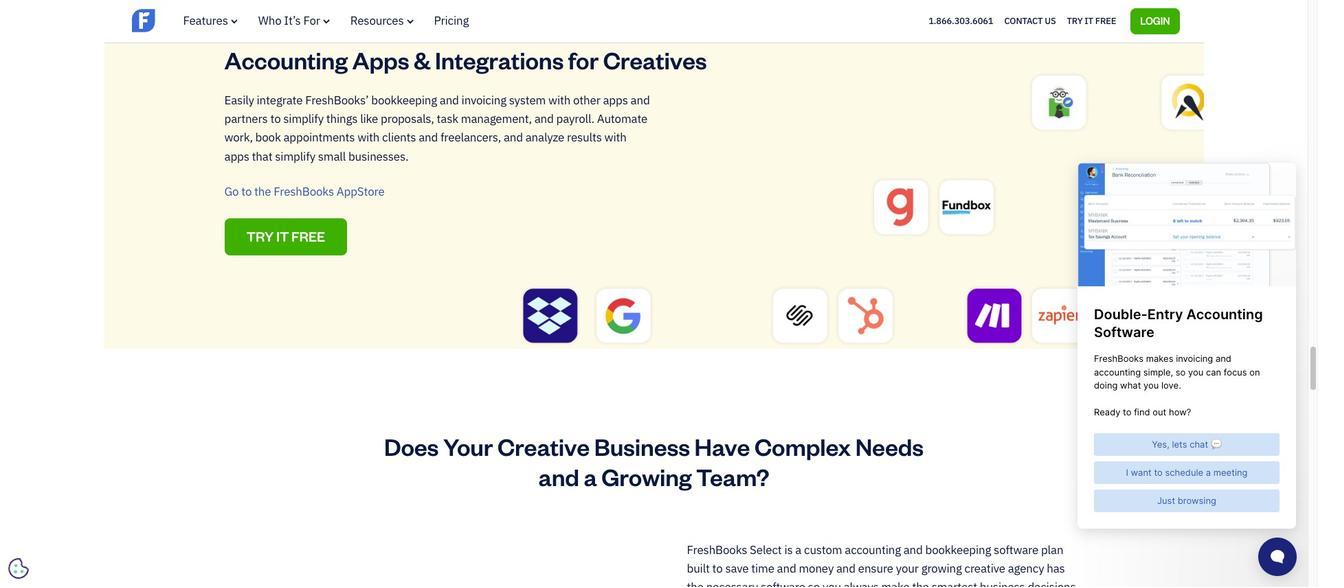 Task type: vqa. For each thing, say whether or not it's contained in the screenshot.
save
yes



Task type: describe. For each thing, give the bounding box(es) containing it.
easily integrate freshbooks' bookkeeping and invoicing system with other apps and partners to simplify things like proposals, task management, and payroll. automate work, book appointments with clients and freelancers, and analyze results with apps that simplify small businesses.
[[225, 93, 650, 164]]

needs
[[856, 432, 924, 462]]

&
[[414, 45, 431, 75]]

growing
[[602, 462, 692, 492]]

has
[[1047, 562, 1066, 577]]

integrate
[[257, 93, 303, 108]]

does your creative business have complex needs and a growing team?
[[384, 432, 924, 492]]

time
[[752, 562, 775, 577]]

2 horizontal spatial with
[[605, 130, 627, 145]]

bookkeeping inside freshbooks select is a custom accounting and bookkeeping software plan built to save time and money and ensure your growing creative agency has the necessary software so you always make the smartest business decisions.
[[926, 543, 992, 558]]

businesses.
[[349, 149, 409, 164]]

smartest
[[932, 581, 978, 588]]

pricing link
[[434, 13, 469, 28]]

0 vertical spatial apps
[[603, 93, 628, 108]]

integrations
[[435, 45, 564, 75]]

freshbooks select is a custom accounting and bookkeeping software plan built to save time and money and ensure your growing creative agency has the necessary software so you always make the smartest business decisions.
[[687, 543, 1080, 588]]

cookie preferences image
[[8, 559, 29, 580]]

results
[[567, 130, 602, 145]]

partners
[[225, 111, 268, 127]]

contact us
[[1005, 15, 1057, 27]]

custom
[[805, 543, 843, 558]]

ensure
[[859, 562, 894, 577]]

it
[[276, 227, 289, 245]]

creatives
[[604, 45, 707, 75]]

freelancers,
[[441, 130, 501, 145]]

agency
[[1009, 562, 1045, 577]]

business
[[595, 432, 690, 462]]

for
[[569, 45, 599, 75]]

select
[[750, 543, 782, 558]]

like
[[360, 111, 378, 127]]

accounting
[[845, 543, 901, 558]]

creative
[[498, 432, 590, 462]]

1 horizontal spatial with
[[549, 93, 571, 108]]

features link
[[183, 13, 238, 28]]

save
[[726, 562, 749, 577]]

business
[[980, 581, 1026, 588]]

management,
[[461, 111, 532, 127]]

try
[[1068, 15, 1083, 27]]

have
[[695, 432, 750, 462]]

your
[[444, 432, 493, 462]]

clients
[[382, 130, 416, 145]]

bookkeeping inside easily integrate freshbooks' bookkeeping and invoicing system with other apps and partners to simplify things like proposals, task management, and payroll. automate work, book appointments with clients and freelancers, and analyze results with apps that simplify small businesses.
[[371, 93, 437, 108]]

try it free
[[1068, 15, 1117, 27]]

appstore
[[337, 184, 385, 200]]

try it free link
[[225, 218, 347, 255]]

2 horizontal spatial the
[[913, 581, 930, 588]]

contact us link
[[1005, 12, 1057, 30]]

necessary
[[707, 581, 759, 588]]

complex
[[755, 432, 851, 462]]

it's
[[284, 13, 301, 28]]

money
[[799, 562, 834, 577]]

login
[[1141, 14, 1171, 27]]

it
[[1085, 15, 1094, 27]]

1.866.303.6061
[[929, 15, 994, 27]]

creative
[[965, 562, 1006, 577]]

does
[[384, 432, 439, 462]]

who it's for
[[258, 13, 320, 28]]

try it free link
[[1068, 12, 1117, 30]]

and inside does your creative business have complex needs and a growing team?
[[539, 462, 580, 492]]

accounting apps & integrations for creatives
[[225, 45, 707, 75]]

contact
[[1005, 15, 1043, 27]]

0 horizontal spatial the
[[254, 184, 271, 200]]

growing
[[922, 562, 963, 577]]

a inside freshbooks select is a custom accounting and bookkeeping software plan built to save time and money and ensure your growing creative agency has the necessary software so you always make the smartest business decisions.
[[796, 543, 802, 558]]



Task type: locate. For each thing, give the bounding box(es) containing it.
go
[[225, 184, 239, 200]]

bookkeeping up growing on the bottom of the page
[[926, 543, 992, 558]]

the down your
[[913, 581, 930, 588]]

with
[[549, 93, 571, 108], [358, 130, 380, 145], [605, 130, 627, 145]]

to
[[271, 111, 281, 127], [242, 184, 252, 200], [713, 562, 723, 577]]

things
[[326, 111, 358, 127]]

freshbooks
[[274, 184, 334, 200], [687, 543, 748, 558]]

easily
[[225, 93, 254, 108]]

pricing
[[434, 13, 469, 28]]

1 horizontal spatial bookkeeping
[[926, 543, 992, 558]]

go to the freshbooks appstore link
[[225, 184, 385, 200]]

0 vertical spatial freshbooks
[[274, 184, 334, 200]]

1 horizontal spatial software
[[994, 543, 1039, 558]]

small
[[318, 149, 346, 164]]

1 vertical spatial apps
[[225, 149, 249, 164]]

apps up automate
[[603, 93, 628, 108]]

0 vertical spatial simplify
[[283, 111, 324, 127]]

a inside does your creative business have complex needs and a growing team?
[[584, 462, 597, 492]]

built
[[687, 562, 710, 577]]

1 horizontal spatial to
[[271, 111, 281, 127]]

accounting
[[225, 45, 348, 75]]

to inside easily integrate freshbooks' bookkeeping and invoicing system with other apps and partners to simplify things like proposals, task management, and payroll. automate work, book appointments with clients and freelancers, and analyze results with apps that simplify small businesses.
[[271, 111, 281, 127]]

that
[[252, 149, 273, 164]]

bookkeeping
[[371, 93, 437, 108], [926, 543, 992, 558]]

make
[[882, 581, 910, 588]]

0 vertical spatial software
[[994, 543, 1039, 558]]

cookie consent banner dialog
[[10, 419, 217, 578]]

with down like
[[358, 130, 380, 145]]

1 horizontal spatial apps
[[603, 93, 628, 108]]

analyze
[[526, 130, 565, 145]]

work,
[[225, 130, 253, 145]]

you
[[823, 581, 842, 588]]

to inside freshbooks select is a custom accounting and bookkeeping software plan built to save time and money and ensure your growing creative agency has the necessary software so you always make the smartest business decisions.
[[713, 562, 723, 577]]

so
[[809, 581, 820, 588]]

0 vertical spatial a
[[584, 462, 597, 492]]

1 horizontal spatial the
[[687, 581, 704, 588]]

0 vertical spatial to
[[271, 111, 281, 127]]

task
[[437, 111, 459, 127]]

software up the agency
[[994, 543, 1039, 558]]

with down automate
[[605, 130, 627, 145]]

1 vertical spatial a
[[796, 543, 802, 558]]

plan
[[1042, 543, 1064, 558]]

simplify
[[283, 111, 324, 127], [275, 149, 316, 164]]

the right "go"
[[254, 184, 271, 200]]

system
[[509, 93, 546, 108]]

0 horizontal spatial software
[[761, 581, 806, 588]]

is
[[785, 543, 793, 558]]

apps
[[603, 93, 628, 108], [225, 149, 249, 164]]

free
[[292, 227, 325, 245]]

resources
[[351, 13, 404, 28]]

login link
[[1131, 8, 1180, 34]]

to down integrate
[[271, 111, 281, 127]]

software down time
[[761, 581, 806, 588]]

0 horizontal spatial to
[[242, 184, 252, 200]]

a left growing
[[584, 462, 597, 492]]

1 vertical spatial bookkeeping
[[926, 543, 992, 558]]

0 horizontal spatial apps
[[225, 149, 249, 164]]

always
[[844, 581, 879, 588]]

try
[[247, 227, 274, 245]]

2 vertical spatial to
[[713, 562, 723, 577]]

to right built
[[713, 562, 723, 577]]

apps
[[352, 45, 409, 75]]

freshbooks up free
[[274, 184, 334, 200]]

decisions.
[[1028, 581, 1080, 588]]

free
[[1096, 15, 1117, 27]]

1 horizontal spatial a
[[796, 543, 802, 558]]

0 horizontal spatial with
[[358, 130, 380, 145]]

appointments
[[284, 130, 355, 145]]

the down built
[[687, 581, 704, 588]]

for
[[304, 13, 320, 28]]

1 vertical spatial software
[[761, 581, 806, 588]]

resources link
[[351, 13, 414, 28]]

freshbooks inside freshbooks select is a custom accounting and bookkeeping software plan built to save time and money and ensure your growing creative agency has the necessary software so you always make the smartest business decisions.
[[687, 543, 748, 558]]

1 horizontal spatial freshbooks
[[687, 543, 748, 558]]

book
[[256, 130, 281, 145]]

who
[[258, 13, 282, 28]]

a
[[584, 462, 597, 492], [796, 543, 802, 558]]

freshbooks'
[[305, 93, 369, 108]]

team?
[[697, 462, 770, 492]]

1 vertical spatial to
[[242, 184, 252, 200]]

payroll.
[[557, 111, 595, 127]]

to right "go"
[[242, 184, 252, 200]]

freshbooks logo image
[[132, 7, 238, 34]]

0 horizontal spatial bookkeeping
[[371, 93, 437, 108]]

other
[[573, 93, 601, 108]]

simplify down appointments
[[275, 149, 316, 164]]

your
[[897, 562, 919, 577]]

try it free
[[247, 227, 325, 245]]

automate
[[597, 111, 648, 127]]

who it's for link
[[258, 13, 330, 28]]

a right is
[[796, 543, 802, 558]]

bookkeeping up proposals,
[[371, 93, 437, 108]]

1.866.303.6061 link
[[929, 15, 994, 27]]

0 vertical spatial bookkeeping
[[371, 93, 437, 108]]

2 horizontal spatial to
[[713, 562, 723, 577]]

1 vertical spatial simplify
[[275, 149, 316, 164]]

0 horizontal spatial a
[[584, 462, 597, 492]]

1 vertical spatial freshbooks
[[687, 543, 748, 558]]

the
[[254, 184, 271, 200], [687, 581, 704, 588], [913, 581, 930, 588]]

and
[[440, 93, 459, 108], [631, 93, 650, 108], [535, 111, 554, 127], [419, 130, 438, 145], [504, 130, 523, 145], [539, 462, 580, 492], [904, 543, 923, 558], [777, 562, 797, 577], [837, 562, 856, 577]]

with up payroll.
[[549, 93, 571, 108]]

us
[[1045, 15, 1057, 27]]

features
[[183, 13, 228, 28]]

invoicing
[[462, 93, 507, 108]]

go to the freshbooks appstore
[[225, 184, 385, 200]]

0 horizontal spatial freshbooks
[[274, 184, 334, 200]]

simplify up appointments
[[283, 111, 324, 127]]

proposals,
[[381, 111, 434, 127]]

apps down work,
[[225, 149, 249, 164]]

freshbooks up built
[[687, 543, 748, 558]]



